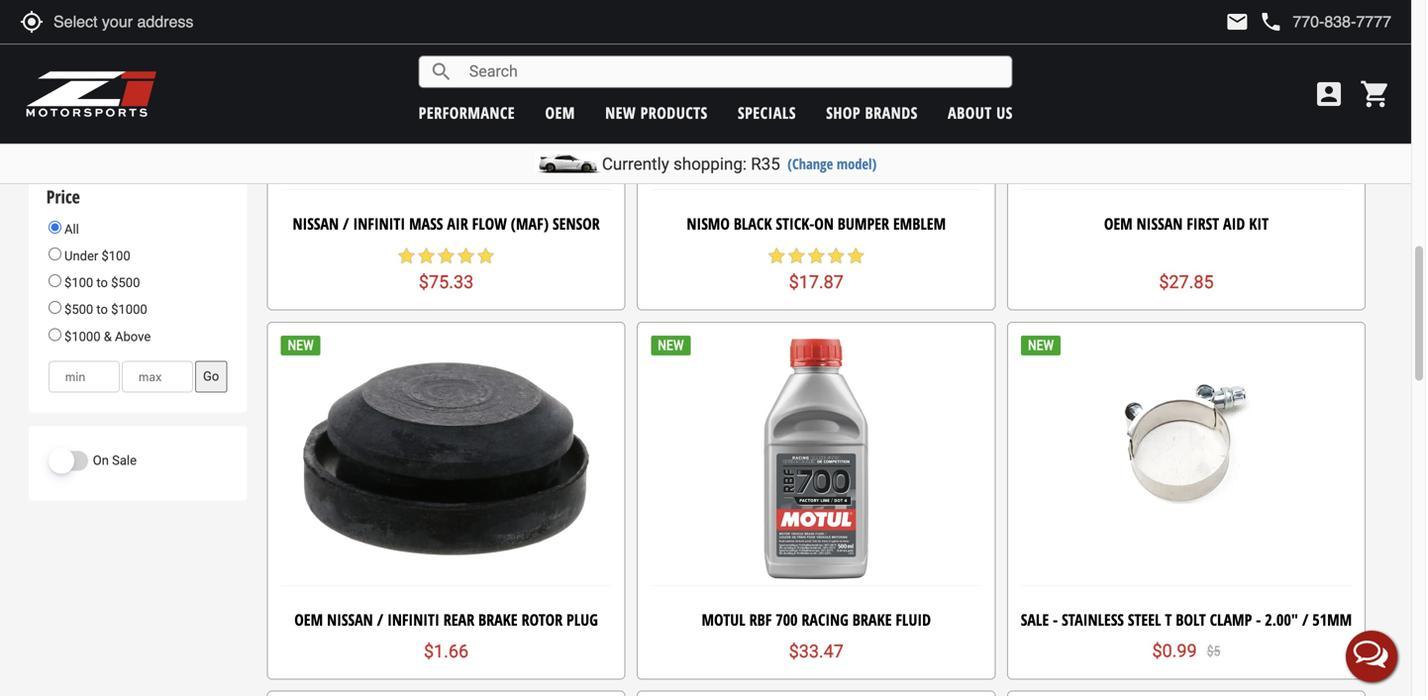Task type: locate. For each thing, give the bounding box(es) containing it.
0 vertical spatial to
[[97, 276, 108, 290]]

$33.47
[[789, 641, 844, 662]]

to up the $500 to $1000
[[97, 276, 108, 290]]

1 horizontal spatial brake
[[853, 609, 892, 631]]

2 to from the top
[[97, 302, 108, 317]]

1 vertical spatial $1000
[[64, 329, 101, 344]]

$75.33
[[419, 272, 474, 293]]

& up
[[138, 57, 164, 72], [138, 77, 164, 92], [138, 97, 164, 111], [138, 116, 164, 131]]

0 horizontal spatial brake
[[479, 609, 518, 631]]

1 vertical spatial $500
[[64, 302, 93, 317]]

$500 up the $500 to $1000
[[111, 276, 140, 290]]

0 vertical spatial $1000
[[111, 302, 147, 317]]

rotor
[[522, 609, 563, 631]]

1 vertical spatial on
[[93, 453, 109, 468]]

1 up from the top
[[149, 57, 164, 72]]

products
[[641, 102, 708, 123]]

3 up from the top
[[149, 97, 164, 111]]

brake
[[479, 609, 518, 631], [853, 609, 892, 631]]

0 vertical spatial $500
[[111, 276, 140, 290]]

shopping_cart link
[[1355, 78, 1392, 110]]

7 star from the left
[[787, 246, 807, 266]]

currently shopping: r35 (change model)
[[602, 154, 877, 174]]

mail link
[[1226, 10, 1250, 34]]

shopping_cart
[[1360, 78, 1392, 110]]

star star star star star $17.87
[[767, 246, 866, 293]]

specials
[[738, 102, 796, 123]]

2 star from the left
[[417, 246, 436, 266]]

on left the sale
[[93, 453, 109, 468]]

$5
[[1207, 644, 1221, 660]]

rear
[[444, 609, 475, 631]]

0 vertical spatial oem
[[545, 102, 575, 123]]

$500 down "$100 to $500"
[[64, 302, 93, 317]]

shop brands
[[827, 102, 918, 123]]

1 vertical spatial to
[[97, 302, 108, 317]]

oem nissan first aid kit
[[1105, 213, 1269, 235]]

oem for oem nissan / infiniti rear brake rotor plug
[[295, 609, 323, 631]]

flow
[[472, 213, 507, 235]]

1 & up link from the top
[[48, 54, 227, 74]]

plug
[[567, 609, 598, 631]]

infiniti
[[353, 213, 405, 235], [387, 609, 440, 631]]

$500 to $1000
[[61, 302, 147, 317]]

$100 up "$100 to $500"
[[102, 249, 130, 264]]

oem
[[545, 102, 575, 123], [1105, 213, 1133, 235], [295, 609, 323, 631]]

to down "$100 to $500"
[[97, 302, 108, 317]]

$1000 & above
[[61, 329, 151, 344]]

sale - stainless steel t bolt clamp - 2.00" / 51mm
[[1021, 609, 1353, 631]]

about us link
[[948, 102, 1013, 123]]

account_box
[[1314, 78, 1345, 110]]

1 horizontal spatial on
[[815, 213, 834, 235]]

2 horizontal spatial oem
[[1105, 213, 1133, 235]]

brake left fluid
[[853, 609, 892, 631]]

(maf)
[[511, 213, 549, 235]]

motul
[[702, 609, 746, 631]]

up
[[149, 57, 164, 72], [149, 77, 164, 92], [149, 97, 164, 111], [149, 116, 164, 131]]

z1 motorsports logo image
[[25, 69, 158, 119]]

$500
[[111, 276, 140, 290], [64, 302, 93, 317]]

10 star from the left
[[846, 246, 866, 266]]

3 & up link from the top
[[48, 93, 227, 114]]

new products link
[[606, 102, 708, 123]]

1 horizontal spatial /
[[377, 609, 384, 631]]

&
[[138, 57, 146, 72], [138, 77, 146, 92], [138, 97, 146, 111], [138, 116, 146, 131], [104, 329, 112, 344]]

1 star from the left
[[397, 246, 417, 266]]

0 horizontal spatial $1000
[[64, 329, 101, 344]]

0 horizontal spatial oem
[[295, 609, 323, 631]]

3 & up from the top
[[138, 97, 164, 111]]

to
[[97, 276, 108, 290], [97, 302, 108, 317]]

aid
[[1224, 213, 1246, 235]]

air
[[447, 213, 468, 235]]

t
[[1166, 609, 1172, 631]]

$1000 down the $500 to $1000
[[64, 329, 101, 344]]

on left bumper
[[815, 213, 834, 235]]

shopping:
[[674, 154, 747, 174]]

phone link
[[1260, 10, 1392, 34]]

1 vertical spatial $100
[[64, 276, 93, 290]]

min number field
[[48, 361, 120, 393]]

1 horizontal spatial -
[[1257, 609, 1262, 631]]

& up link
[[48, 54, 227, 74], [48, 73, 227, 94], [48, 93, 227, 114], [48, 113, 227, 134]]

1 horizontal spatial oem
[[545, 102, 575, 123]]

3 star from the left
[[436, 246, 456, 266]]

0 horizontal spatial /
[[343, 213, 349, 235]]

nissan / infiniti mass air flow (maf) sensor
[[293, 213, 600, 235]]

currently
[[602, 154, 670, 174]]

$27.85
[[1160, 272, 1214, 293]]

kit
[[1250, 213, 1269, 235]]

on
[[815, 213, 834, 235], [93, 453, 109, 468]]

sale
[[112, 453, 137, 468]]

2 horizontal spatial /
[[1303, 609, 1309, 631]]

1 vertical spatial oem
[[1105, 213, 1133, 235]]

infiniti left mass at the top of the page
[[353, 213, 405, 235]]

2 vertical spatial oem
[[295, 609, 323, 631]]

0 horizontal spatial $100
[[64, 276, 93, 290]]

1 to from the top
[[97, 276, 108, 290]]

4 star from the left
[[456, 246, 476, 266]]

performance
[[419, 102, 515, 123]]

black
[[734, 213, 772, 235]]

infiniti left rear
[[387, 609, 440, 631]]

star
[[397, 246, 417, 266], [417, 246, 436, 266], [436, 246, 456, 266], [456, 246, 476, 266], [476, 246, 496, 266], [767, 246, 787, 266], [787, 246, 807, 266], [807, 246, 827, 266], [827, 246, 846, 266], [846, 246, 866, 266]]

$1000
[[111, 302, 147, 317], [64, 329, 101, 344]]

nissan
[[293, 213, 339, 235], [1137, 213, 1183, 235], [327, 609, 373, 631]]

None radio
[[48, 248, 61, 261], [48, 301, 61, 314], [48, 248, 61, 261], [48, 301, 61, 314]]

shop brands link
[[827, 102, 918, 123]]

9 star from the left
[[827, 246, 846, 266]]

-
[[1053, 609, 1058, 631], [1257, 609, 1262, 631]]

model)
[[837, 154, 877, 173]]

1 horizontal spatial $1000
[[111, 302, 147, 317]]

$0.99 $5
[[1153, 641, 1221, 662]]

5 star from the left
[[476, 246, 496, 266]]

phone
[[1260, 10, 1283, 34]]

$1000 up above
[[111, 302, 147, 317]]

oem for oem nissan first aid kit
[[1105, 213, 1133, 235]]

/ left mass at the top of the page
[[343, 213, 349, 235]]

brake right rear
[[479, 609, 518, 631]]

/ left rear
[[377, 609, 384, 631]]

/ right 2.00"
[[1303, 609, 1309, 631]]

6 star from the left
[[767, 246, 787, 266]]

None radio
[[48, 221, 61, 234], [48, 275, 61, 287], [48, 328, 61, 341], [48, 221, 61, 234], [48, 275, 61, 287], [48, 328, 61, 341]]

account_box link
[[1309, 78, 1350, 110]]

my_location
[[20, 10, 44, 34]]

price
[[46, 185, 80, 209]]

to for $500
[[97, 302, 108, 317]]

4 up from the top
[[149, 116, 164, 131]]

$100
[[102, 249, 130, 264], [64, 276, 93, 290]]

- left 2.00"
[[1257, 609, 1262, 631]]

0 horizontal spatial $500
[[64, 302, 93, 317]]

0 horizontal spatial -
[[1053, 609, 1058, 631]]

$100 down under
[[64, 276, 93, 290]]

$1.66
[[424, 641, 469, 662]]

stainless
[[1062, 609, 1124, 631]]

1 & up from the top
[[138, 57, 164, 72]]

- right the sale
[[1053, 609, 1058, 631]]

0 vertical spatial $100
[[102, 249, 130, 264]]

$100 to $500
[[61, 276, 140, 290]]

/
[[343, 213, 349, 235], [377, 609, 384, 631], [1303, 609, 1309, 631]]



Task type: describe. For each thing, give the bounding box(es) containing it.
0 horizontal spatial on
[[93, 453, 109, 468]]

ratings
[[46, 23, 98, 47]]

2 & up link from the top
[[48, 73, 227, 94]]

1 vertical spatial infiniti
[[387, 609, 440, 631]]

search
[[430, 60, 454, 84]]

sale
[[1021, 609, 1049, 631]]

oem link
[[545, 102, 575, 123]]

nissan for oem nissan first aid kit
[[1137, 213, 1183, 235]]

all
[[61, 222, 79, 237]]

mail phone
[[1226, 10, 1283, 34]]

1 horizontal spatial $500
[[111, 276, 140, 290]]

go button
[[195, 361, 227, 393]]

8 star from the left
[[807, 246, 827, 266]]

oem nissan / infiniti rear brake rotor plug
[[295, 609, 598, 631]]

under
[[64, 249, 98, 264]]

mail
[[1226, 10, 1250, 34]]

sensor
[[553, 213, 600, 235]]

new
[[606, 102, 636, 123]]

4 & up from the top
[[138, 116, 164, 131]]

(change model) link
[[788, 154, 877, 173]]

oem for oem link
[[545, 102, 575, 123]]

under  $100
[[61, 249, 130, 264]]

(change
[[788, 154, 834, 173]]

nismo
[[687, 213, 730, 235]]

go
[[203, 369, 219, 384]]

max number field
[[122, 361, 193, 393]]

mass
[[409, 213, 443, 235]]

performance link
[[419, 102, 515, 123]]

2 & up from the top
[[138, 77, 164, 92]]

shop
[[827, 102, 861, 123]]

2 - from the left
[[1257, 609, 1262, 631]]

about us
[[948, 102, 1013, 123]]

0 vertical spatial infiniti
[[353, 213, 405, 235]]

fluid
[[896, 609, 931, 631]]

$0.99
[[1153, 641, 1197, 662]]

2 brake from the left
[[853, 609, 892, 631]]

above
[[115, 329, 151, 344]]

racing
[[802, 609, 849, 631]]

51mm
[[1313, 609, 1353, 631]]

2 up from the top
[[149, 77, 164, 92]]

bumper
[[838, 213, 890, 235]]

specials link
[[738, 102, 796, 123]]

about
[[948, 102, 992, 123]]

first
[[1187, 213, 1220, 235]]

clamp
[[1210, 609, 1253, 631]]

emblem
[[894, 213, 946, 235]]

700
[[776, 609, 798, 631]]

0 vertical spatial on
[[815, 213, 834, 235]]

1 horizontal spatial $100
[[102, 249, 130, 264]]

Search search field
[[454, 57, 1012, 87]]

4 & up link from the top
[[48, 113, 227, 134]]

bolt
[[1176, 609, 1206, 631]]

2.00"
[[1265, 609, 1299, 631]]

nissan for oem nissan / infiniti rear brake rotor plug
[[327, 609, 373, 631]]

stick-
[[776, 213, 815, 235]]

steel
[[1128, 609, 1162, 631]]

new products
[[606, 102, 708, 123]]

$17.87
[[789, 272, 844, 293]]

1 brake from the left
[[479, 609, 518, 631]]

brands
[[865, 102, 918, 123]]

to for $100
[[97, 276, 108, 290]]

us
[[997, 102, 1013, 123]]

r35
[[751, 154, 781, 174]]

rbf
[[750, 609, 772, 631]]

nismo black stick-on bumper emblem
[[687, 213, 946, 235]]

motul rbf 700 racing brake fluid
[[702, 609, 931, 631]]

1 - from the left
[[1053, 609, 1058, 631]]

star star star star star $75.33
[[397, 246, 496, 293]]

on sale
[[93, 453, 137, 468]]



Task type: vqa. For each thing, say whether or not it's contained in the screenshot.
Under
yes



